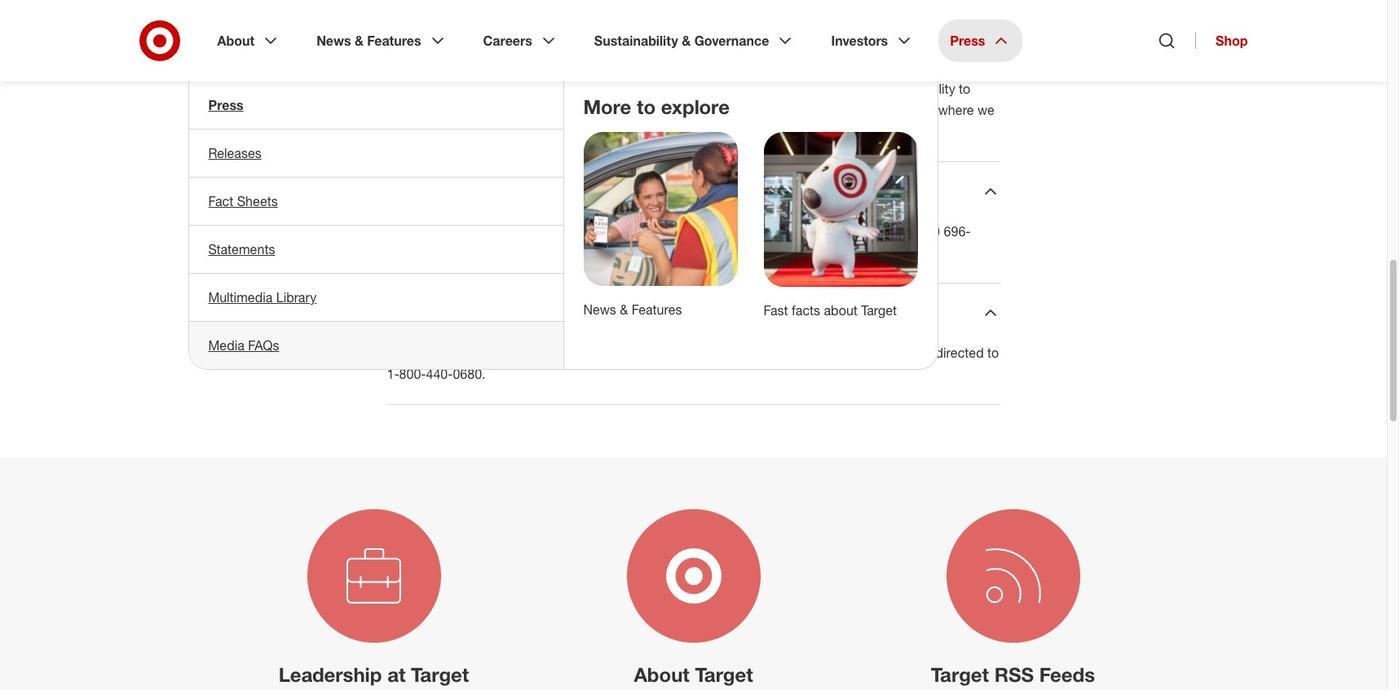 Task type: describe. For each thing, give the bounding box(es) containing it.
if you are interested in selling a product at a target store, call our target vendor hotline at (612) 696- 7500.
[[387, 223, 971, 261]]

site navigation element
[[0, 0, 1399, 691]]

who inside dropdown button
[[699, 183, 727, 200]]

target.
[[607, 305, 650, 321]]

where
[[938, 102, 974, 118]]

news for rightmost news & features link
[[583, 302, 616, 318]]

sheets
[[237, 193, 278, 210]]

multimedia library link
[[189, 274, 563, 321]]

1 vertical spatial trust
[[459, 102, 485, 118]]

about
[[824, 302, 858, 319]]

be inside we value the trust our guests place in us when they shop at target, and we take our responsibility to protect that trust very seriously. a comprehensive privacy policy can be found on
[[788, 102, 803, 118]]

frequently asked questions can be found on the
[[387, 345, 673, 361]]

vendor
[[807, 223, 848, 240]]

releases link
[[189, 130, 563, 177]]

696-
[[944, 223, 971, 240]]

0 vertical spatial press link
[[939, 20, 1023, 62]]

shop link
[[1196, 33, 1248, 49]]

rss
[[995, 663, 1034, 687]]

0680.
[[453, 366, 486, 382]]

is
[[423, 41, 433, 57]]

target inside dropdown button
[[611, 183, 650, 200]]

protect
[[387, 102, 429, 118]]

shop
[[691, 81, 720, 97]]

asked
[[452, 345, 487, 361]]

guest inside , where we share openly how we gather guest information, what we do with it and how we secure it.
[[555, 123, 588, 139]]

you
[[398, 223, 419, 240]]

we value the trust our guests place in us when they shop at target, and we take our responsibility to protect that trust very seriously. a comprehensive privacy policy can be found on
[[387, 81, 971, 118]]

guests
[[518, 81, 557, 97]]

are
[[422, 223, 441, 240]]

leadership
[[279, 663, 382, 687]]

at right leadership
[[387, 663, 406, 687]]

in inside dropdown button
[[596, 183, 607, 200]]

sustainability & governance
[[594, 33, 769, 49]]

to inside we value the trust our guests place in us when they shop at target, and we take our responsibility to protect that trust very seriously. a comprehensive privacy policy can be found on
[[959, 81, 971, 97]]

found inside we value the trust our guests place in us when they shop at target, and we take our responsibility to protect that trust very seriously. a comprehensive privacy policy can be found on
[[807, 102, 840, 118]]

questions
[[491, 345, 548, 361]]

do inside dropdown button
[[685, 305, 701, 321]]

about for about target
[[634, 663, 690, 687]]

fact
[[208, 193, 233, 210]]

that
[[432, 102, 455, 118]]

2 horizontal spatial our
[[856, 81, 875, 97]]

media faqs link
[[189, 322, 563, 369]]

responsibility
[[878, 81, 955, 97]]

0 vertical spatial news & features link
[[305, 20, 459, 62]]

1 how from the left
[[466, 123, 490, 139]]

& for the topmost news & features link
[[355, 33, 364, 49]]

sustainability & governance link
[[583, 20, 807, 62]]

like
[[508, 183, 529, 200]]

statements
[[208, 241, 275, 258]]

media faqs
[[208, 338, 279, 354]]

2 how from the left
[[799, 123, 823, 139]]

i inside dropdown button
[[704, 305, 708, 321]]

0 horizontal spatial our
[[495, 81, 515, 97]]

share
[[387, 123, 419, 139]]

we down explore
[[696, 123, 713, 139]]

at left (612)
[[897, 223, 908, 240]]

product inside the if you are interested in selling a product at a target store, call our target vendor hotline at (612) 696- 7500.
[[572, 223, 617, 240]]

at down 'i have a product i'd like to appear in target stores. who do i contact?' at the top of page
[[621, 223, 632, 240]]

news & features for rightmost news & features link
[[583, 302, 682, 318]]

we inside we value the trust our guests place in us when they shop at target, and we take our responsibility to protect that trust very seriously. a comprehensive privacy policy can be found on
[[807, 81, 824, 97]]

privacy inside we value the trust our guests place in us when they shop at target, and we take our responsibility to protect that trust very seriously. a comprehensive privacy policy can be found on
[[680, 102, 721, 118]]

policy?
[[537, 41, 581, 57]]

,
[[931, 102, 935, 118]]

very
[[489, 102, 514, 118]]

2 horizontal spatial i
[[750, 183, 754, 200]]

0 horizontal spatial on
[[632, 345, 647, 361]]

i'm a guest and have a question for target. who do i contact? button
[[387, 303, 1000, 323]]

guest inside dropdown button
[[420, 305, 455, 321]]

stores.
[[653, 183, 695, 200]]

& for sustainability & governance link in the top of the page
[[682, 33, 691, 49]]

to inside page. guest inquiries should be directed to 1-800-440-0680.
[[988, 345, 999, 361]]

more to explore
[[583, 95, 730, 119]]

have inside dropdown button
[[394, 183, 424, 200]]

0 horizontal spatial i
[[387, 183, 391, 200]]

0 horizontal spatial found
[[595, 345, 629, 361]]

fact sheets link
[[189, 178, 563, 225]]

can inside we value the trust our guests place in us when they shop at target, and we take our responsibility to protect that trust very seriously. a comprehensive privacy policy can be found on
[[763, 102, 785, 118]]

question
[[529, 305, 583, 321]]

in inside we value the trust our guests place in us when they shop at target, and we take our responsibility to protect that trust very seriously. a comprehensive privacy policy can be found on
[[596, 81, 606, 97]]

what is target's privacy policy? button
[[387, 39, 1000, 59]]

value
[[409, 81, 439, 97]]

1 vertical spatial can
[[551, 345, 573, 361]]

1 vertical spatial the
[[650, 345, 669, 361]]

440-
[[426, 366, 453, 382]]

and inside dropdown button
[[458, 305, 482, 321]]

contact? inside dropdown button
[[758, 183, 812, 200]]

what is target's privacy policy?
[[387, 41, 581, 57]]

i have a product i'd like to appear in target stores. who do i contact?
[[387, 183, 812, 200]]

features for the topmost news & features link
[[367, 33, 421, 49]]

governance
[[694, 33, 769, 49]]

policy
[[725, 102, 760, 118]]

a team member hands a guest a starbucks bag at drive up image
[[583, 132, 738, 286]]

1-
[[387, 366, 399, 382]]

we right where
[[978, 102, 995, 118]]

who inside dropdown button
[[653, 305, 681, 321]]

secure
[[847, 123, 887, 139]]

they
[[663, 81, 688, 97]]

careers
[[483, 33, 532, 49]]

take
[[827, 81, 852, 97]]

should
[[874, 345, 913, 361]]

target,
[[739, 81, 778, 97]]

faqs
[[248, 338, 279, 354]]

if
[[387, 223, 394, 240]]

library
[[276, 290, 317, 306]]

fast facts about target link
[[764, 302, 897, 319]]

multimedia
[[208, 290, 273, 306]]

features for rightmost news & features link
[[632, 302, 682, 318]]

be for the
[[576, 345, 591, 361]]

a down 'i have a product i'd like to appear in target stores. who do i contact?' at the top of page
[[636, 223, 643, 240]]

i have a product i'd like to appear in target stores. who do i contact? button
[[387, 182, 1000, 201]]

call
[[722, 223, 742, 240]]

openly
[[423, 123, 462, 139]]

i'm a guest and have a question for target. who do i contact?
[[387, 305, 766, 321]]

news for the topmost news & features link
[[317, 33, 351, 49]]

appear
[[549, 183, 593, 200]]

for
[[586, 305, 604, 321]]

a right selling
[[561, 223, 568, 240]]

the inside we value the trust our guests place in us when they shop at target, and we take our responsibility to protect that trust very seriously. a comprehensive privacy policy can be found on
[[443, 81, 462, 97]]

about link
[[206, 20, 292, 62]]



Task type: vqa. For each thing, say whether or not it's contained in the screenshot.
LEARN MORE related to Board
no



Task type: locate. For each thing, give the bounding box(es) containing it.
0 vertical spatial press
[[950, 33, 985, 49]]

sustainability
[[594, 33, 678, 49]]

0 horizontal spatial &
[[355, 33, 364, 49]]

1 vertical spatial guest
[[420, 305, 455, 321]]

do up page. guest inquiries should be directed to 1-800-440-0680.
[[685, 305, 701, 321]]

0 horizontal spatial news
[[317, 33, 351, 49]]

information,
[[591, 123, 660, 139]]

1 vertical spatial found
[[595, 345, 629, 361]]

1 vertical spatial and
[[773, 123, 795, 139]]

the down i'm a guest and have a question for target. who do i contact? dropdown button
[[650, 345, 669, 361]]

0 horizontal spatial press link
[[189, 82, 563, 129]]

1 horizontal spatial the
[[650, 345, 669, 361]]

to inside the site navigation element
[[637, 95, 656, 119]]

found down target.
[[595, 345, 629, 361]]

on down 'take'
[[844, 102, 859, 118]]

target inside the site navigation element
[[861, 302, 897, 319]]

2 vertical spatial in
[[507, 223, 517, 240]]

0 vertical spatial news & features
[[317, 33, 421, 49]]

and right the target,
[[781, 81, 803, 97]]

product left i'd
[[438, 183, 487, 200]]

selling
[[520, 223, 557, 240]]

i'm
[[387, 305, 405, 321]]

1 vertical spatial on
[[632, 345, 647, 361]]

a up are
[[427, 183, 435, 200]]

our right the call
[[745, 223, 764, 240]]

1 horizontal spatial news & features
[[583, 302, 682, 318]]

be for 1-
[[917, 345, 932, 361]]

1 horizontal spatial found
[[807, 102, 840, 118]]

at
[[724, 81, 735, 97], [621, 223, 632, 240], [897, 223, 908, 240], [387, 663, 406, 687]]

0 horizontal spatial can
[[551, 345, 573, 361]]

in
[[596, 81, 606, 97], [596, 183, 607, 200], [507, 223, 517, 240]]

our
[[495, 81, 515, 97], [856, 81, 875, 97], [745, 223, 764, 240]]

1 horizontal spatial about
[[634, 663, 690, 687]]

i'd
[[491, 183, 504, 200]]

0 vertical spatial do
[[716, 123, 731, 139]]

i down with
[[750, 183, 754, 200]]

in right the appear
[[596, 183, 607, 200]]

we down very
[[494, 123, 511, 139]]

us
[[610, 81, 624, 97]]

frequently
[[387, 345, 449, 361]]

the up that
[[443, 81, 462, 97]]

hotline
[[852, 223, 893, 240]]

1 horizontal spatial be
[[788, 102, 803, 118]]

news right question
[[583, 302, 616, 318]]

can
[[763, 102, 785, 118], [551, 345, 573, 361]]

1 horizontal spatial who
[[699, 183, 727, 200]]

1 horizontal spatial product
[[572, 223, 617, 240]]

1 vertical spatial contact?
[[712, 305, 766, 321]]

gather
[[514, 123, 552, 139]]

800-
[[399, 366, 426, 382]]

1 vertical spatial news
[[583, 302, 616, 318]]

in left us
[[596, 81, 606, 97]]

& left the what
[[355, 33, 364, 49]]

news & features for the topmost news & features link
[[317, 33, 421, 49]]

on inside we value the trust our guests place in us when they shop at target, and we take our responsibility to protect that trust very seriously. a comprehensive privacy policy can be found on
[[844, 102, 859, 118]]

do inside , where we share openly how we gather guest information, what we do with it and how we secure it.
[[716, 123, 731, 139]]

be inside page. guest inquiries should be directed to 1-800-440-0680.
[[917, 345, 932, 361]]

1 vertical spatial have
[[485, 305, 514, 321]]

0 vertical spatial who
[[699, 183, 727, 200]]

(612)
[[912, 223, 940, 240]]

when
[[627, 81, 659, 97]]

directed
[[936, 345, 984, 361]]

leadership at target
[[279, 663, 469, 687]]

what
[[387, 41, 419, 57]]

investors link
[[820, 20, 926, 62]]

0 horizontal spatial privacy
[[489, 41, 533, 57]]

do for who
[[731, 183, 747, 200]]

1 horizontal spatial privacy
[[680, 102, 721, 118]]

contact? up page.
[[712, 305, 766, 321]]

have up questions
[[485, 305, 514, 321]]

0 horizontal spatial features
[[367, 33, 421, 49]]

1 vertical spatial press
[[208, 97, 244, 113]]

product down 'i have a product i'd like to appear in target stores. who do i contact?' at the top of page
[[572, 223, 617, 240]]

press
[[950, 33, 985, 49], [208, 97, 244, 113]]

trust up very
[[465, 81, 492, 97]]

1 horizontal spatial i
[[704, 305, 708, 321]]

media
[[208, 338, 245, 354]]

& right for
[[620, 302, 628, 318]]

explore
[[661, 95, 730, 119]]

we left 'take'
[[807, 81, 824, 97]]

i up page. guest inquiries should be directed to 1-800-440-0680.
[[704, 305, 708, 321]]

facts
[[792, 302, 820, 319]]

1 vertical spatial product
[[572, 223, 617, 240]]

features
[[367, 33, 421, 49], [632, 302, 682, 318]]

store,
[[686, 223, 718, 240]]

target rss feeds
[[931, 663, 1095, 687]]

contact? up vendor
[[758, 183, 812, 200]]

contact? inside dropdown button
[[712, 305, 766, 321]]

investors
[[831, 33, 888, 49]]

&
[[355, 33, 364, 49], [682, 33, 691, 49], [620, 302, 628, 318]]

a inside dropdown button
[[427, 183, 435, 200]]

and right it
[[773, 123, 795, 139]]

press link up where
[[939, 20, 1023, 62]]

1 vertical spatial news & features link
[[583, 302, 682, 318]]

0 horizontal spatial the
[[443, 81, 462, 97]]

0 horizontal spatial press
[[208, 97, 244, 113]]

0 vertical spatial product
[[438, 183, 487, 200]]

product inside dropdown button
[[438, 183, 487, 200]]

how down very
[[466, 123, 490, 139]]

comprehensive
[[587, 102, 676, 118]]

to
[[959, 81, 971, 97], [637, 95, 656, 119], [533, 183, 545, 200], [988, 345, 999, 361]]

to up where
[[959, 81, 971, 97]]

multimedia library
[[208, 290, 317, 306]]

do inside dropdown button
[[731, 183, 747, 200]]

found
[[807, 102, 840, 118], [595, 345, 629, 361]]

1 horizontal spatial our
[[745, 223, 764, 240]]

0 vertical spatial privacy
[[489, 41, 533, 57]]

0 horizontal spatial product
[[438, 183, 487, 200]]

1 horizontal spatial press
[[950, 33, 985, 49]]

1 horizontal spatial how
[[799, 123, 823, 139]]

1 vertical spatial about
[[634, 663, 690, 687]]

2 vertical spatial and
[[458, 305, 482, 321]]

press up releases
[[208, 97, 244, 113]]

place
[[561, 81, 593, 97]]

features left is
[[367, 33, 421, 49]]

press up responsibility
[[950, 33, 985, 49]]

found down 'take'
[[807, 102, 840, 118]]

& for rightmost news & features link
[[620, 302, 628, 318]]

0 horizontal spatial about
[[217, 33, 255, 49]]

, where we share openly how we gather guest information, what we do with it and how we secure it.
[[387, 102, 995, 139]]

1 vertical spatial features
[[632, 302, 682, 318]]

do up the call
[[731, 183, 747, 200]]

our up very
[[495, 81, 515, 97]]

can down question
[[551, 345, 573, 361]]

fact sheets
[[208, 193, 278, 210]]

1 vertical spatial news & features
[[583, 302, 682, 318]]

0 vertical spatial can
[[763, 102, 785, 118]]

be right the should
[[917, 345, 932, 361]]

7500.
[[387, 245, 420, 261]]

1 horizontal spatial guest
[[555, 123, 588, 139]]

page. guest inquiries should be directed to 1-800-440-0680.
[[387, 345, 999, 382]]

inquiries
[[822, 345, 871, 361]]

statements link
[[189, 226, 563, 273]]

1 horizontal spatial press link
[[939, 20, 1023, 62]]

feeds
[[1040, 663, 1095, 687]]

2 vertical spatial do
[[685, 305, 701, 321]]

who right stores.
[[699, 183, 727, 200]]

2 horizontal spatial be
[[917, 345, 932, 361]]

1 vertical spatial who
[[653, 305, 681, 321]]

our inside the if you are interested in selling a product at a target store, call our target vendor hotline at (612) 696- 7500.
[[745, 223, 764, 240]]

press link up releases link
[[189, 82, 563, 129]]

privacy inside dropdown button
[[489, 41, 533, 57]]

and up asked
[[458, 305, 482, 321]]

1 vertical spatial press link
[[189, 82, 563, 129]]

have inside dropdown button
[[485, 305, 514, 321]]

0 horizontal spatial news & features link
[[305, 20, 459, 62]]

a right i'm
[[409, 305, 416, 321]]

about for about
[[217, 33, 255, 49]]

product
[[438, 183, 487, 200], [572, 223, 617, 240]]

can up it
[[763, 102, 785, 118]]

0 horizontal spatial who
[[653, 305, 681, 321]]

the
[[443, 81, 462, 97], [650, 345, 669, 361]]

features right for
[[632, 302, 682, 318]]

to right like
[[533, 183, 545, 200]]

a
[[574, 102, 583, 118]]

0 horizontal spatial have
[[394, 183, 424, 200]]

1 horizontal spatial can
[[763, 102, 785, 118]]

who right target.
[[653, 305, 681, 321]]

and inside we value the trust our guests place in us when they shop at target, and we take our responsibility to protect that trust very seriously. a comprehensive privacy policy can be found on
[[781, 81, 803, 97]]

0 vertical spatial in
[[596, 81, 606, 97]]

1 horizontal spatial features
[[632, 302, 682, 318]]

fast facts about target
[[764, 302, 897, 319]]

page.
[[747, 345, 779, 361]]

0 horizontal spatial news & features
[[317, 33, 421, 49]]

0 vertical spatial contact?
[[758, 183, 812, 200]]

contact?
[[758, 183, 812, 200], [712, 305, 766, 321]]

do for we
[[716, 123, 731, 139]]

have up you
[[394, 183, 424, 200]]

it.
[[891, 123, 901, 139]]

guest down the a at the left top of the page
[[555, 123, 588, 139]]

releases
[[208, 145, 262, 161]]

interested
[[444, 223, 503, 240]]

1 vertical spatial in
[[596, 183, 607, 200]]

0 vertical spatial guest
[[555, 123, 588, 139]]

& left governance
[[682, 33, 691, 49]]

have
[[394, 183, 424, 200], [485, 305, 514, 321]]

0 vertical spatial about
[[217, 33, 255, 49]]

on down target.
[[632, 345, 647, 361]]

2 horizontal spatial &
[[682, 33, 691, 49]]

guest
[[555, 123, 588, 139], [420, 305, 455, 321]]

and inside , where we share openly how we gather guest information, what we do with it and how we secure it.
[[773, 123, 795, 139]]

trust right that
[[459, 102, 485, 118]]

fast
[[764, 302, 788, 319]]

what
[[664, 123, 692, 139]]

to up information, on the top left of page
[[637, 95, 656, 119]]

we left secure
[[827, 123, 844, 139]]

news & features
[[317, 33, 421, 49], [583, 302, 682, 318]]

at inside we value the trust our guests place in us when they shop at target, and we take our responsibility to protect that trust very seriously. a comprehensive privacy policy can be found on
[[724, 81, 735, 97]]

guest right i'm
[[420, 305, 455, 321]]

1 horizontal spatial &
[[620, 302, 628, 318]]

a cartoon version of the target mascot bullseye image
[[764, 132, 918, 287]]

do left with
[[716, 123, 731, 139]]

how
[[466, 123, 490, 139], [799, 123, 823, 139]]

i up if
[[387, 183, 391, 200]]

0 vertical spatial on
[[844, 102, 859, 118]]

to right directed
[[988, 345, 999, 361]]

be right the policy
[[788, 102, 803, 118]]

0 vertical spatial features
[[367, 33, 421, 49]]

privacy left 'policy?'
[[489, 41, 533, 57]]

to inside dropdown button
[[533, 183, 545, 200]]

target's
[[437, 41, 485, 57]]

news & features inside news & features link
[[317, 33, 421, 49]]

about target
[[634, 663, 753, 687]]

privacy
[[489, 41, 533, 57], [680, 102, 721, 118]]

about inside "link"
[[217, 33, 255, 49]]

0 horizontal spatial guest
[[420, 305, 455, 321]]

news left the what
[[317, 33, 351, 49]]

1 vertical spatial do
[[731, 183, 747, 200]]

it
[[763, 123, 770, 139]]

1 horizontal spatial news & features link
[[583, 302, 682, 318]]

0 horizontal spatial how
[[466, 123, 490, 139]]

on
[[844, 102, 859, 118], [632, 345, 647, 361]]

shop
[[1216, 33, 1248, 49]]

0 vertical spatial found
[[807, 102, 840, 118]]

1 horizontal spatial on
[[844, 102, 859, 118]]

0 vertical spatial trust
[[465, 81, 492, 97]]

at right shop
[[724, 81, 735, 97]]

more
[[583, 95, 631, 119]]

1 vertical spatial privacy
[[680, 102, 721, 118]]

1 horizontal spatial have
[[485, 305, 514, 321]]

0 vertical spatial and
[[781, 81, 803, 97]]

privacy down shop
[[680, 102, 721, 118]]

seriously.
[[517, 102, 571, 118]]

0 vertical spatial the
[[443, 81, 462, 97]]

in left selling
[[507, 223, 517, 240]]

careers link
[[472, 20, 570, 62]]

our right 'take'
[[856, 81, 875, 97]]

be down i'm a guest and have a question for target. who do i contact?
[[576, 345, 591, 361]]

0 vertical spatial have
[[394, 183, 424, 200]]

with
[[735, 123, 759, 139]]

a
[[427, 183, 435, 200], [561, 223, 568, 240], [636, 223, 643, 240], [409, 305, 416, 321], [518, 305, 526, 321]]

how right it
[[799, 123, 823, 139]]

in inside the if you are interested in selling a product at a target store, call our target vendor hotline at (612) 696- 7500.
[[507, 223, 517, 240]]

1 horizontal spatial news
[[583, 302, 616, 318]]

0 vertical spatial news
[[317, 33, 351, 49]]

0 horizontal spatial be
[[576, 345, 591, 361]]

a left question
[[518, 305, 526, 321]]



